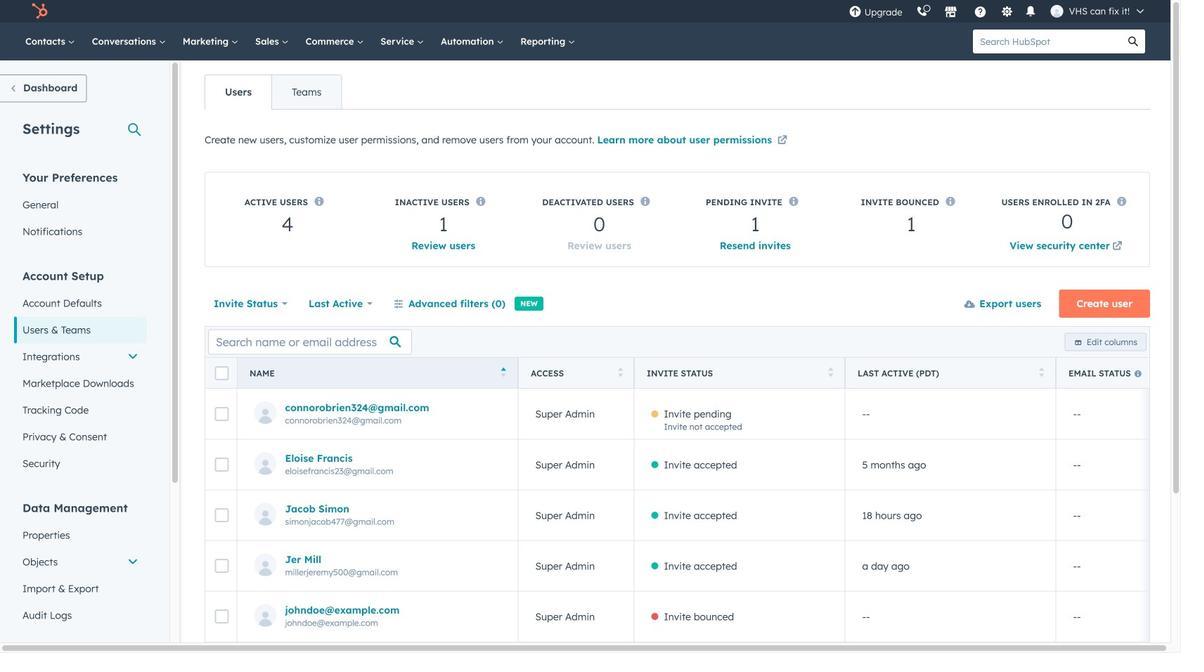 Task type: vqa. For each thing, say whether or not it's contained in the screenshot.
menu
yes



Task type: describe. For each thing, give the bounding box(es) containing it.
Search name or email address search field
[[208, 330, 412, 355]]

access element
[[518, 642, 634, 653]]

last active element
[[845, 642, 1056, 653]]

2 press to sort. element from the left
[[828, 368, 834, 379]]

2 press to sort. image from the left
[[828, 368, 834, 377]]

data management element
[[14, 500, 147, 629]]

1 press to sort. image from the left
[[618, 368, 623, 377]]

ascending sort. press to sort descending. element
[[501, 368, 506, 379]]

1 press to sort. element from the left
[[618, 368, 623, 379]]

ascending sort. press to sort descending. image
[[501, 368, 506, 377]]

account setup element
[[14, 268, 147, 477]]



Task type: locate. For each thing, give the bounding box(es) containing it.
link opens in a new window image
[[1113, 238, 1123, 255], [1113, 242, 1123, 252]]

Search HubSpot search field
[[973, 30, 1122, 53]]

press to sort. element
[[618, 368, 623, 379], [828, 368, 834, 379], [1039, 368, 1045, 379]]

terry turtle image
[[1051, 5, 1064, 18]]

1 link opens in a new window image from the top
[[1113, 238, 1123, 255]]

your preferences element
[[14, 170, 147, 245]]

email status element
[[1056, 642, 1182, 653]]

3 press to sort. image from the left
[[1039, 368, 1045, 377]]

0 horizontal spatial press to sort. element
[[618, 368, 623, 379]]

0 horizontal spatial press to sort. image
[[618, 368, 623, 377]]

invite status element
[[634, 642, 845, 653]]

name element
[[237, 642, 518, 653]]

link opens in a new window image
[[778, 133, 788, 149], [778, 136, 788, 146]]

3 press to sort. element from the left
[[1039, 368, 1045, 379]]

press to sort. image
[[618, 368, 623, 377], [828, 368, 834, 377], [1039, 368, 1045, 377]]

menu
[[842, 0, 1154, 23]]

2 link opens in a new window image from the top
[[778, 136, 788, 146]]

1 horizontal spatial press to sort. element
[[828, 368, 834, 379]]

2 horizontal spatial press to sort. element
[[1039, 368, 1045, 379]]

marketplaces image
[[945, 6, 958, 19]]

navigation
[[205, 75, 342, 110]]

1 link opens in a new window image from the top
[[778, 133, 788, 149]]

2 link opens in a new window image from the top
[[1113, 242, 1123, 252]]

2 horizontal spatial press to sort. image
[[1039, 368, 1045, 377]]

1 horizontal spatial press to sort. image
[[828, 368, 834, 377]]



